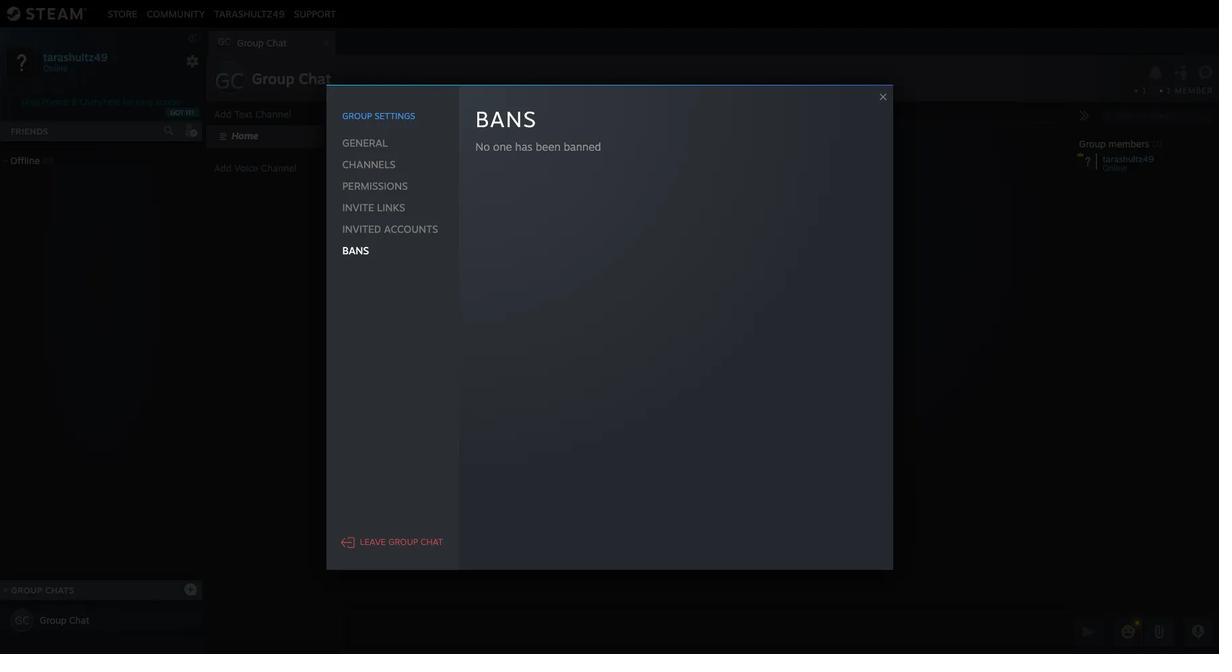 Task type: vqa. For each thing, say whether or not it's contained in the screenshot.
Invited
yes



Task type: locate. For each thing, give the bounding box(es) containing it.
1 vertical spatial group chat
[[40, 615, 90, 626]]

None text field
[[345, 615, 1071, 649]]

2 vertical spatial gc
[[15, 614, 30, 627]]

1 horizontal spatial chats
[[80, 97, 101, 107]]

gc inside the gc group chat
[[218, 36, 231, 47]]

2 horizontal spatial tarashultz49
[[1103, 153, 1154, 164]]

november
[[536, 119, 569, 127]]

invited
[[342, 222, 381, 235]]

2 1 from the left
[[1167, 85, 1172, 96]]

group inside the gc group chat
[[237, 37, 264, 48]]

bans up one
[[475, 105, 537, 132]]

friends down drag
[[11, 126, 48, 137]]

bans down invited on the left top
[[342, 244, 369, 257]]

0 vertical spatial gc
[[218, 36, 231, 47]]

create a group chat image
[[184, 583, 197, 596]]

bans
[[475, 105, 537, 132], [342, 244, 369, 257]]

friends left &
[[42, 97, 69, 107]]

chat down group chats
[[69, 615, 90, 626]]

gc
[[218, 36, 231, 47], [215, 67, 244, 94], [15, 614, 30, 627]]

channel
[[255, 108, 291, 120], [261, 162, 297, 174]]

1
[[1142, 85, 1147, 96], [1167, 85, 1172, 96]]

channel right text
[[255, 108, 291, 120]]

channel right voice
[[261, 162, 297, 174]]

2023
[[582, 119, 599, 127]]

add voice channel
[[214, 162, 297, 174]]

friday,
[[514, 119, 534, 127]]

1 vertical spatial tarashultz49
[[43, 50, 108, 64]]

manage notification settings image
[[1147, 65, 1164, 80]]

channels
[[342, 158, 396, 171]]

here
[[103, 97, 120, 107]]

invite links
[[342, 201, 405, 214]]

one
[[493, 140, 512, 153]]

channel for add text channel
[[255, 108, 291, 120]]

1 horizontal spatial 1
[[1167, 85, 1172, 96]]

0 vertical spatial channel
[[255, 108, 291, 120]]

chats right &
[[80, 97, 101, 107]]

search my friends list image
[[163, 125, 175, 137]]

drag friends & chats here for easy access
[[22, 97, 180, 107]]

group chat down group chats
[[40, 615, 90, 626]]

tarashultz49 down members
[[1103, 153, 1154, 164]]

offline
[[10, 155, 40, 166]]

chat right leave
[[421, 537, 443, 547]]

1 left member
[[1167, 85, 1172, 96]]

chat down tarashultz49 link
[[266, 37, 287, 48]]

0 horizontal spatial 1
[[1142, 85, 1147, 96]]

chats
[[80, 97, 101, 107], [45, 585, 74, 596]]

0 vertical spatial add
[[214, 108, 232, 120]]

add
[[214, 108, 232, 120], [214, 162, 232, 174]]

chat down close this tab icon
[[299, 69, 331, 88]]

17,
[[571, 119, 580, 127]]

0 vertical spatial friends
[[42, 97, 69, 107]]

gc down tarashultz49 link
[[218, 36, 231, 47]]

gc down "collapse chats list" icon
[[15, 614, 30, 627]]

1 member
[[1167, 85, 1213, 96]]

gc up text
[[215, 67, 244, 94]]

tarashultz49
[[214, 8, 285, 19], [43, 50, 108, 64], [1103, 153, 1154, 164]]

group chat
[[252, 69, 331, 88], [40, 615, 90, 626]]

1 up filter by name text field
[[1142, 85, 1147, 96]]

chat
[[266, 37, 287, 48], [299, 69, 331, 88], [421, 537, 443, 547], [69, 615, 90, 626]]

collapse member list image
[[1079, 110, 1090, 121]]

add left voice
[[214, 162, 232, 174]]

1 horizontal spatial bans
[[475, 105, 537, 132]]

collapse chats list image
[[0, 588, 16, 593]]

group chat up unpin channel list 'icon'
[[252, 69, 331, 88]]

unpin channel list image
[[318, 105, 335, 123]]

0 vertical spatial chats
[[80, 97, 101, 107]]

0 horizontal spatial bans
[[342, 244, 369, 257]]

0 horizontal spatial chats
[[45, 585, 74, 596]]

banned
[[564, 140, 601, 153]]

add for add voice channel
[[214, 162, 232, 174]]

1 horizontal spatial group chat
[[252, 69, 331, 88]]

tarashultz49 up &
[[43, 50, 108, 64]]

store link
[[103, 8, 142, 19]]

0 vertical spatial group chat
[[252, 69, 331, 88]]

add left text
[[214, 108, 232, 120]]

0 horizontal spatial group chat
[[40, 615, 90, 626]]

tarashultz49 up the gc group chat
[[214, 8, 285, 19]]

member
[[1175, 85, 1213, 96]]

1 vertical spatial gc
[[215, 67, 244, 94]]

&
[[72, 97, 77, 107]]

community link
[[142, 8, 210, 19]]

1 add from the top
[[214, 108, 232, 120]]

tarashultz49 online
[[1103, 153, 1154, 173]]

been
[[536, 140, 561, 153]]

1 vertical spatial channel
[[261, 162, 297, 174]]

1 1 from the left
[[1142, 85, 1147, 96]]

group
[[237, 37, 264, 48], [252, 69, 295, 88], [342, 110, 372, 121], [1079, 138, 1106, 149], [388, 537, 418, 547], [11, 585, 42, 596], [40, 615, 66, 626]]

access
[[155, 97, 180, 107]]

for
[[122, 97, 133, 107]]

has
[[515, 140, 533, 153]]

chats right "collapse chats list" icon
[[45, 585, 74, 596]]

friends
[[42, 97, 69, 107], [11, 126, 48, 137]]

1 horizontal spatial tarashultz49
[[214, 8, 285, 19]]

1 vertical spatial add
[[214, 162, 232, 174]]

2 add from the top
[[214, 162, 232, 174]]

home
[[232, 130, 258, 141]]

2 vertical spatial tarashultz49
[[1103, 153, 1154, 164]]

1 for 1 member
[[1167, 85, 1172, 96]]



Task type: describe. For each thing, give the bounding box(es) containing it.
members
[[1109, 138, 1149, 149]]

invite a friend to this group chat image
[[1173, 64, 1190, 81]]

leave group chat
[[360, 537, 443, 547]]

links
[[377, 201, 405, 214]]

settings
[[375, 110, 415, 121]]

gc group chat
[[218, 36, 287, 48]]

invite
[[342, 201, 374, 214]]

1 vertical spatial chats
[[45, 585, 74, 596]]

send special image
[[1151, 624, 1167, 640]]

leave
[[360, 537, 386, 547]]

support link
[[289, 8, 341, 19]]

easy
[[135, 97, 153, 107]]

manage group chat settings image
[[1198, 65, 1215, 83]]

support
[[294, 8, 336, 19]]

group chats
[[11, 585, 74, 596]]

Filter by Name text field
[[1098, 108, 1214, 125]]

0 horizontal spatial tarashultz49
[[43, 50, 108, 64]]

1 vertical spatial bans
[[342, 244, 369, 257]]

no
[[475, 140, 490, 153]]

channel for add voice channel
[[261, 162, 297, 174]]

0 vertical spatial tarashultz49
[[214, 8, 285, 19]]

online
[[1103, 163, 1127, 173]]

community
[[147, 8, 205, 19]]

drag
[[22, 97, 40, 107]]

no one has been banned
[[475, 140, 601, 153]]

chat inside the gc group chat
[[266, 37, 287, 48]]

close this tab image
[[320, 39, 333, 47]]

add text channel
[[214, 108, 291, 120]]

add for add text channel
[[214, 108, 232, 120]]

manage friends list settings image
[[186, 55, 199, 68]]

voice
[[234, 162, 258, 174]]

tarashultz49 link
[[210, 8, 289, 19]]

submit image
[[1080, 623, 1098, 641]]

group members
[[1079, 138, 1149, 149]]

add a friend image
[[183, 123, 198, 138]]

1 for 1
[[1142, 85, 1147, 96]]

accounts
[[384, 222, 438, 235]]

group settings
[[342, 110, 415, 121]]

invited accounts
[[342, 222, 438, 235]]

general
[[342, 136, 388, 149]]

1 vertical spatial friends
[[11, 126, 48, 137]]

0 vertical spatial bans
[[475, 105, 537, 132]]

permissions
[[342, 179, 408, 192]]

friday, november 17, 2023
[[514, 119, 599, 127]]

store
[[108, 8, 137, 19]]

text
[[234, 108, 253, 120]]



